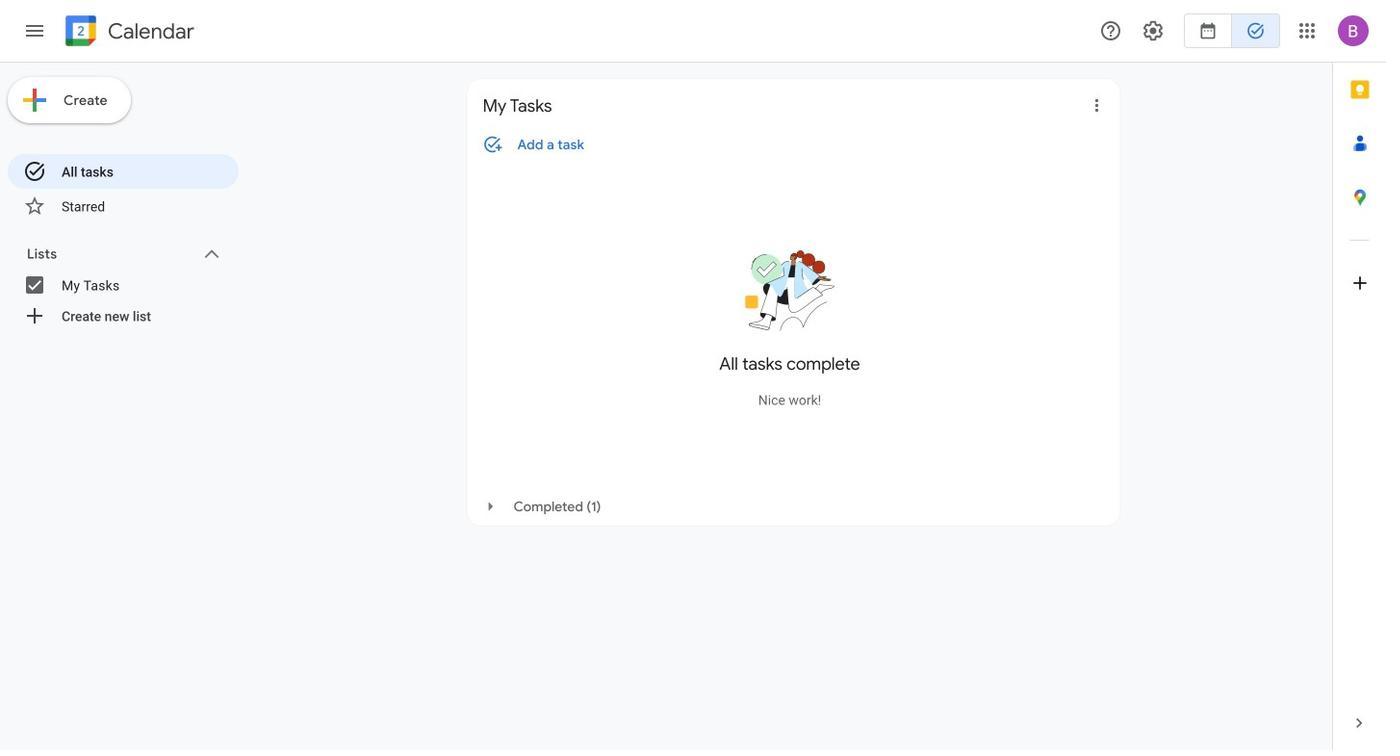 Task type: locate. For each thing, give the bounding box(es) containing it.
tasks sidebar image
[[23, 19, 46, 42]]

calendar element
[[62, 12, 194, 54]]

heading inside calendar element
[[104, 20, 194, 43]]

tab list
[[1334, 63, 1387, 696]]

heading
[[104, 20, 194, 43]]



Task type: describe. For each thing, give the bounding box(es) containing it.
settings menu image
[[1142, 19, 1165, 42]]

support menu image
[[1100, 19, 1123, 42]]



Task type: vqa. For each thing, say whether or not it's contained in the screenshot.
Tasks Sidebar image on the left of page
yes



